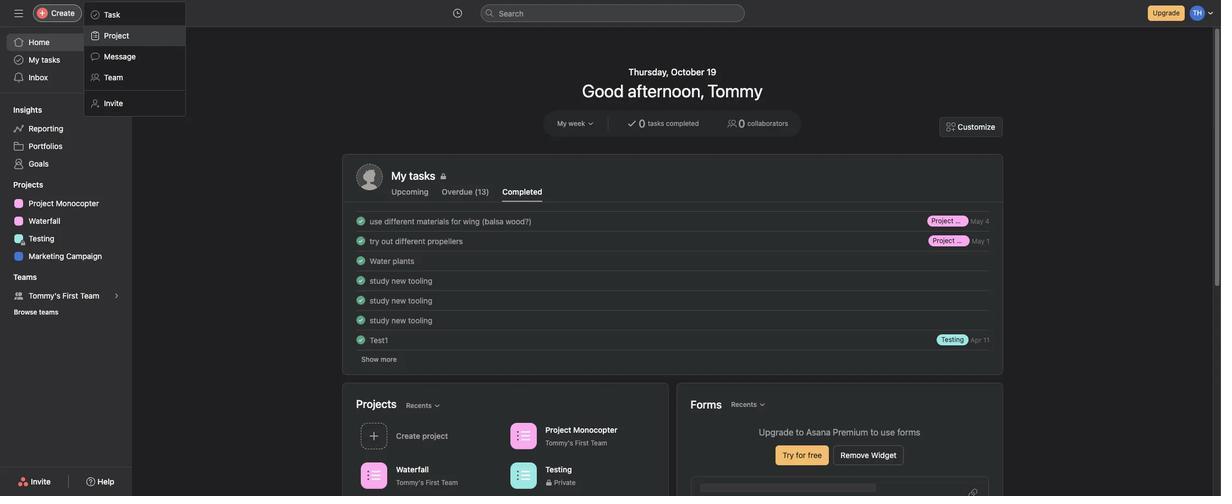 Task type: locate. For each thing, give the bounding box(es) containing it.
0 vertical spatial testing link
[[7, 230, 125, 248]]

1 new from the top
[[391, 276, 406, 285]]

first inside project monocopter tommy's first team
[[575, 439, 589, 447]]

2 completed image from the top
[[354, 234, 367, 248]]

2 study from the top
[[370, 296, 389, 305]]

list image
[[517, 430, 530, 443], [367, 469, 381, 482], [517, 469, 530, 482]]

project monocopter down may 4
[[933, 237, 995, 245]]

thursday, october 19 good afternoon, tommy
[[582, 67, 763, 101]]

1 horizontal spatial for
[[796, 451, 806, 460]]

1 vertical spatial tooling
[[408, 296, 432, 305]]

Completed checkbox
[[354, 215, 367, 228], [354, 234, 367, 248], [354, 274, 367, 287], [354, 294, 367, 307], [354, 334, 367, 347]]

1 vertical spatial may
[[972, 237, 985, 245]]

1 horizontal spatial projects
[[356, 398, 397, 410]]

0 vertical spatial project monocopter
[[29, 199, 99, 208]]

1 vertical spatial invite
[[31, 477, 51, 487]]

0 vertical spatial testing
[[29, 234, 54, 243]]

help
[[98, 477, 114, 487]]

2 vertical spatial project monocopter link
[[929, 236, 995, 247]]

2 vertical spatial study new tooling
[[370, 316, 432, 325]]

completed button
[[503, 187, 543, 202]]

study new tooling
[[370, 276, 432, 285], [370, 296, 432, 305], [370, 316, 432, 325]]

tasks up "inbox"
[[41, 55, 60, 64]]

forms
[[691, 398, 722, 411]]

1 vertical spatial new
[[391, 296, 406, 305]]

0 for collaborators
[[739, 117, 746, 130]]

2 vertical spatial tooling
[[408, 316, 432, 325]]

0 vertical spatial completed checkbox
[[354, 254, 367, 267]]

completed checkbox up show
[[354, 314, 367, 327]]

use
[[370, 217, 382, 226], [881, 428, 896, 438]]

my tasks link
[[392, 168, 989, 184]]

0 vertical spatial waterfall
[[29, 216, 60, 226]]

inbox link
[[7, 69, 125, 86]]

1 0 from the left
[[639, 117, 646, 130]]

2 vertical spatial first
[[426, 479, 439, 487]]

0 vertical spatial first
[[63, 291, 78, 300]]

completed image
[[354, 274, 367, 287], [354, 314, 367, 327], [354, 334, 367, 347]]

history image
[[453, 9, 462, 18]]

projects down goals
[[13, 180, 43, 189]]

recents up create project
[[406, 401, 432, 410]]

2 vertical spatial new
[[391, 316, 406, 325]]

1 vertical spatial testing link
[[937, 335, 969, 346]]

3 study new tooling from the top
[[370, 316, 432, 325]]

completed image for try
[[354, 234, 367, 248]]

1 vertical spatial first
[[575, 439, 589, 447]]

my up "inbox"
[[29, 55, 39, 64]]

customize
[[958, 122, 996, 132]]

0 horizontal spatial upgrade
[[759, 428, 794, 438]]

2 tooling from the top
[[408, 296, 432, 305]]

completed checkbox for water plants
[[354, 254, 367, 267]]

5 completed checkbox from the top
[[354, 334, 367, 347]]

1 completed image from the top
[[354, 215, 367, 228]]

1 horizontal spatial waterfall
[[396, 465, 429, 474]]

may 4 button
[[971, 217, 990, 225]]

use different materials for wing (balsa wood?)
[[370, 217, 532, 226]]

4 completed image from the top
[[354, 294, 367, 307]]

2 vertical spatial study
[[370, 316, 389, 325]]

1 vertical spatial testing
[[942, 336, 964, 344]]

may 1 button
[[972, 237, 990, 245]]

2 completed checkbox from the top
[[354, 314, 367, 327]]

testing link
[[7, 230, 125, 248], [937, 335, 969, 346]]

0 horizontal spatial projects
[[13, 180, 43, 189]]

recents
[[732, 401, 757, 409], [406, 401, 432, 410]]

1 vertical spatial tommy's
[[545, 439, 573, 447]]

waterfall inside waterfall tommy's first team
[[396, 465, 429, 474]]

0 left tasks completed
[[639, 117, 646, 130]]

1 horizontal spatial my
[[557, 119, 567, 128]]

1 vertical spatial my
[[557, 119, 567, 128]]

1 vertical spatial study
[[370, 296, 389, 305]]

1 vertical spatial for
[[796, 451, 806, 460]]

Search tasks, projects, and more text field
[[481, 4, 745, 22]]

2 vertical spatial project monocopter
[[933, 237, 995, 245]]

monocopter
[[56, 199, 99, 208], [956, 217, 993, 225], [957, 237, 995, 245], [573, 425, 618, 434]]

0 horizontal spatial testing
[[29, 234, 54, 243]]

wood?)
[[506, 217, 532, 226]]

0 horizontal spatial waterfall
[[29, 216, 60, 226]]

to up remove widget
[[871, 428, 879, 438]]

home up my tasks
[[29, 37, 50, 47]]

completed
[[666, 119, 699, 128]]

completed checkbox left water
[[354, 254, 367, 267]]

tommy's up teams
[[29, 291, 60, 300]]

0 horizontal spatial tommy's
[[29, 291, 60, 300]]

team inside project monocopter tommy's first team
[[591, 439, 607, 447]]

1 study from the top
[[370, 276, 389, 285]]

insights element
[[0, 100, 132, 175]]

recents button right forms
[[727, 397, 771, 413]]

0 horizontal spatial invite
[[31, 477, 51, 487]]

project monocopter link for use different materials for wing (balsa wood?)
[[927, 216, 993, 227]]

to
[[796, 428, 804, 438], [871, 428, 879, 438]]

1 horizontal spatial use
[[881, 428, 896, 438]]

1 vertical spatial study new tooling
[[370, 296, 432, 305]]

1 vertical spatial tasks
[[648, 119, 665, 128]]

new for completed checkbox related to study new tooling
[[391, 316, 406, 325]]

invite
[[104, 99, 123, 108], [31, 477, 51, 487]]

0 vertical spatial tommy's
[[29, 291, 60, 300]]

my for my tasks
[[29, 55, 39, 64]]

may left 4
[[971, 217, 984, 225]]

0 vertical spatial completed image
[[354, 274, 367, 287]]

2 0 from the left
[[739, 117, 746, 130]]

waterfall up marketing at the bottom of page
[[29, 216, 60, 226]]

project left may 4
[[932, 217, 954, 225]]

1 vertical spatial project monocopter link
[[927, 216, 993, 227]]

create
[[51, 8, 75, 18]]

1
[[987, 237, 990, 245]]

project menu item
[[84, 25, 185, 46]]

0 vertical spatial projects
[[13, 180, 43, 189]]

1 horizontal spatial home
[[145, 40, 175, 53]]

testing left apr
[[942, 336, 964, 344]]

0 left collaborators in the right of the page
[[739, 117, 746, 130]]

0 horizontal spatial 0
[[639, 117, 646, 130]]

projects
[[13, 180, 43, 189], [356, 398, 397, 410]]

recents button
[[727, 397, 771, 413], [401, 398, 446, 414]]

first
[[63, 291, 78, 300], [575, 439, 589, 447], [426, 479, 439, 487]]

waterfall
[[29, 216, 60, 226], [396, 465, 429, 474]]

0 horizontal spatial testing link
[[7, 230, 125, 248]]

1 horizontal spatial first
[[426, 479, 439, 487]]

testing up marketing at the bottom of page
[[29, 234, 54, 243]]

to left asana
[[796, 428, 804, 438]]

1 vertical spatial project monocopter
[[932, 217, 993, 225]]

tommy's up private
[[545, 439, 573, 447]]

1 horizontal spatial recents
[[732, 401, 757, 409]]

0 vertical spatial invite
[[104, 99, 123, 108]]

tooling
[[408, 276, 432, 285], [408, 296, 432, 305], [408, 316, 432, 325]]

11
[[984, 336, 990, 344]]

2 completed checkbox from the top
[[354, 234, 367, 248]]

my left week
[[557, 119, 567, 128]]

1 to from the left
[[796, 428, 804, 438]]

1 study new tooling from the top
[[370, 276, 432, 285]]

task
[[104, 10, 120, 19]]

project monocopter link up may 1
[[927, 216, 993, 227]]

project monocopter link
[[7, 195, 125, 212], [927, 216, 993, 227], [929, 236, 995, 247]]

for right try
[[796, 451, 806, 460]]

waterfall for waterfall
[[29, 216, 60, 226]]

1 vertical spatial waterfall
[[396, 465, 429, 474]]

0 horizontal spatial recents
[[406, 401, 432, 410]]

1 horizontal spatial tommy's
[[396, 479, 424, 487]]

new for second completed option from the bottom
[[391, 296, 406, 305]]

0 vertical spatial new
[[391, 276, 406, 285]]

1 horizontal spatial 0
[[739, 117, 746, 130]]

tommy's
[[29, 291, 60, 300], [545, 439, 573, 447], [396, 479, 424, 487]]

2 horizontal spatial tommy's
[[545, 439, 573, 447]]

project up message
[[104, 31, 129, 40]]

different up plants
[[395, 236, 425, 246]]

1 horizontal spatial to
[[871, 428, 879, 438]]

afternoon,
[[628, 80, 704, 101]]

19
[[707, 67, 717, 77]]

0 vertical spatial for
[[451, 217, 461, 226]]

Completed checkbox
[[354, 254, 367, 267], [354, 314, 367, 327]]

project monocopter link for try out different propellers
[[929, 236, 995, 247]]

0 horizontal spatial tasks
[[41, 55, 60, 64]]

new for third completed option from the top
[[391, 276, 406, 285]]

0 horizontal spatial recents button
[[401, 398, 446, 414]]

collaborators
[[748, 119, 789, 128]]

0 vertical spatial study
[[370, 276, 389, 285]]

1 horizontal spatial upgrade
[[1154, 9, 1180, 17]]

study new tooling for 1st completed icon from the top of the page
[[370, 276, 432, 285]]

completed
[[503, 187, 543, 196]]

project inside projects element
[[29, 199, 54, 208]]

project monocopter for use different materials for wing (balsa wood?)
[[932, 217, 993, 225]]

testing link up the marketing campaign
[[7, 230, 125, 248]]

different up the out
[[384, 217, 415, 226]]

home inside home link
[[29, 37, 50, 47]]

wing
[[463, 217, 480, 226]]

project monocopter link down goals link
[[7, 195, 125, 212]]

0 vertical spatial study new tooling
[[370, 276, 432, 285]]

3 tooling from the top
[[408, 316, 432, 325]]

team inside tommy's first team link
[[80, 291, 99, 300]]

1 completed checkbox from the top
[[354, 254, 367, 267]]

browse teams button
[[9, 305, 63, 320]]

reporting link
[[7, 120, 125, 138]]

2 completed image from the top
[[354, 314, 367, 327]]

my inside global element
[[29, 55, 39, 64]]

overdue (13) button
[[442, 187, 489, 202]]

2 vertical spatial completed image
[[354, 334, 367, 347]]

3 completed image from the top
[[354, 254, 367, 267]]

recents button up create project
[[401, 398, 446, 414]]

upgrade inside upgrade button
[[1154, 9, 1180, 17]]

tommy's inside project monocopter tommy's first team
[[545, 439, 573, 447]]

may left 1
[[972, 237, 985, 245]]

recents right forms
[[732, 401, 757, 409]]

2 new from the top
[[391, 296, 406, 305]]

tommy's inside teams element
[[29, 291, 60, 300]]

create project link
[[356, 419, 506, 455]]

show
[[361, 356, 379, 364]]

project down projects dropdown button
[[29, 199, 54, 208]]

projects down the show more button
[[356, 398, 397, 410]]

premium
[[833, 428, 869, 438]]

3 new from the top
[[391, 316, 406, 325]]

2 vertical spatial testing
[[545, 465, 572, 474]]

tommy's down create project
[[396, 479, 424, 487]]

tasks left completed
[[648, 119, 665, 128]]

my tasks link
[[7, 51, 125, 69]]

project monocopter up may 1
[[932, 217, 993, 225]]

0
[[639, 117, 646, 130], [739, 117, 746, 130]]

0 vertical spatial upgrade
[[1154, 9, 1180, 17]]

0 horizontal spatial home
[[29, 37, 50, 47]]

home right message
[[145, 40, 175, 53]]

tommy
[[708, 80, 763, 101]]

project monocopter link down may 4
[[929, 236, 995, 247]]

(13)
[[475, 187, 489, 196]]

tasks
[[41, 55, 60, 64], [648, 119, 665, 128]]

1 completed checkbox from the top
[[354, 215, 367, 228]]

use left forms
[[881, 428, 896, 438]]

try out different propellers
[[370, 236, 463, 246]]

completed image
[[354, 215, 367, 228], [354, 234, 367, 248], [354, 254, 367, 267], [354, 294, 367, 307]]

completed checkbox for may 4
[[354, 215, 367, 228]]

project up private
[[545, 425, 571, 434]]

0 horizontal spatial first
[[63, 291, 78, 300]]

my for my week
[[557, 119, 567, 128]]

1 vertical spatial use
[[881, 428, 896, 438]]

for
[[451, 217, 461, 226], [796, 451, 806, 460]]

1 horizontal spatial tasks
[[648, 119, 665, 128]]

0 vertical spatial project monocopter link
[[7, 195, 125, 212]]

completed image for study
[[354, 294, 367, 307]]

testing link left apr
[[937, 335, 969, 346]]

water plants
[[370, 256, 414, 266]]

0 horizontal spatial to
[[796, 428, 804, 438]]

use up try
[[370, 217, 382, 226]]

1 vertical spatial completed checkbox
[[354, 314, 367, 327]]

insights
[[13, 105, 42, 114]]

4
[[986, 217, 990, 225]]

study for 1st completed icon from the top of the page
[[370, 276, 389, 285]]

0 vertical spatial my
[[29, 55, 39, 64]]

0 vertical spatial use
[[370, 217, 382, 226]]

tooling for third completed option from the top
[[408, 276, 432, 285]]

0 vertical spatial may
[[971, 217, 984, 225]]

waterfall down create project
[[396, 465, 429, 474]]

waterfall inside projects element
[[29, 216, 60, 226]]

may
[[971, 217, 984, 225], [972, 237, 985, 245]]

tooling for completed checkbox related to study new tooling
[[408, 316, 432, 325]]

0 horizontal spatial my
[[29, 55, 39, 64]]

new
[[391, 276, 406, 285], [391, 296, 406, 305], [391, 316, 406, 325]]

1 vertical spatial upgrade
[[759, 428, 794, 438]]

project monocopter up waterfall link
[[29, 199, 99, 208]]

1 horizontal spatial testing link
[[937, 335, 969, 346]]

0 vertical spatial tasks
[[41, 55, 60, 64]]

1 horizontal spatial recents button
[[727, 397, 771, 413]]

more
[[381, 356, 397, 364]]

project monocopter for try out different propellers
[[933, 237, 995, 245]]

1 vertical spatial completed image
[[354, 314, 367, 327]]

plants
[[393, 256, 414, 266]]

0 vertical spatial tooling
[[408, 276, 432, 285]]

for left 'wing'
[[451, 217, 461, 226]]

testing up private
[[545, 465, 572, 474]]

home
[[29, 37, 50, 47], [145, 40, 175, 53]]

marketing campaign
[[29, 252, 102, 261]]

october
[[671, 67, 705, 77]]

create button
[[33, 4, 82, 22]]

3 study from the top
[[370, 316, 389, 325]]

widget
[[872, 451, 897, 460]]

remove widget
[[841, 451, 897, 460]]

2 horizontal spatial first
[[575, 439, 589, 447]]

1 tooling from the top
[[408, 276, 432, 285]]

my inside dropdown button
[[557, 119, 567, 128]]

2 vertical spatial tommy's
[[396, 479, 424, 487]]

my week
[[557, 119, 585, 128]]



Task type: vqa. For each thing, say whether or not it's contained in the screenshot.


Task type: describe. For each thing, give the bounding box(es) containing it.
for inside button
[[796, 451, 806, 460]]

test1
[[370, 335, 388, 345]]

try for free
[[783, 451, 822, 460]]

monocopter inside projects element
[[56, 199, 99, 208]]

apr 11 button
[[971, 336, 990, 344]]

upgrade for upgrade
[[1154, 9, 1180, 17]]

may 4
[[971, 217, 990, 225]]

completed checkbox for study new tooling
[[354, 314, 367, 327]]

invite inside button
[[31, 477, 51, 487]]

recents button for projects
[[401, 398, 446, 414]]

try for free button
[[776, 446, 830, 466]]

projects inside dropdown button
[[13, 180, 43, 189]]

tommy's inside waterfall tommy's first team
[[396, 479, 424, 487]]

free
[[808, 451, 822, 460]]

completed checkbox for may 1
[[354, 234, 367, 248]]

upgrade to asana premium to use forms
[[759, 428, 921, 438]]

propellers
[[427, 236, 463, 246]]

study new tooling for second completed icon from the top of the page
[[370, 316, 432, 325]]

2 study new tooling from the top
[[370, 296, 432, 305]]

tasks inside global element
[[41, 55, 60, 64]]

project left the may 1 button
[[933, 237, 955, 245]]

private
[[554, 479, 576, 487]]

0 for tasks completed
[[639, 117, 646, 130]]

message
[[104, 52, 136, 61]]

goals
[[29, 159, 49, 168]]

3 completed image from the top
[[354, 334, 367, 347]]

projects button
[[0, 179, 43, 190]]

global element
[[0, 27, 132, 93]]

thursday,
[[629, 67, 669, 77]]

3 completed checkbox from the top
[[354, 274, 367, 287]]

may for use different materials for wing (balsa wood?)
[[971, 217, 984, 225]]

waterfall for waterfall tommy's first team
[[396, 465, 429, 474]]

teams button
[[0, 272, 37, 283]]

my week button
[[552, 116, 599, 132]]

hide sidebar image
[[14, 9, 23, 18]]

upgrade button
[[1149, 6, 1185, 21]]

first inside teams element
[[63, 291, 78, 300]]

recents for projects
[[406, 401, 432, 410]]

marketing campaign link
[[7, 248, 125, 265]]

add profile photo image
[[356, 164, 383, 190]]

home link
[[7, 34, 125, 51]]

apr 11
[[971, 336, 990, 344]]

overdue (13)
[[442, 187, 489, 196]]

1 horizontal spatial testing
[[545, 465, 572, 474]]

marketing
[[29, 252, 64, 261]]

out
[[381, 236, 393, 246]]

forms
[[898, 428, 921, 438]]

remove widget button
[[834, 446, 904, 466]]

project inside project monocopter tommy's first team
[[545, 425, 571, 434]]

help button
[[79, 472, 122, 492]]

may for try out different propellers
[[972, 237, 985, 245]]

overdue
[[442, 187, 473, 196]]

4 completed checkbox from the top
[[354, 294, 367, 307]]

remove
[[841, 451, 870, 460]]

project monocopter inside projects element
[[29, 199, 99, 208]]

tooling for second completed option from the bottom
[[408, 296, 432, 305]]

good
[[582, 80, 624, 101]]

browse
[[14, 308, 37, 316]]

show more
[[361, 356, 397, 364]]

testing link inside projects element
[[7, 230, 125, 248]]

portfolios link
[[7, 138, 125, 155]]

recents for forms
[[732, 401, 757, 409]]

first inside waterfall tommy's first team
[[426, 479, 439, 487]]

teams element
[[0, 267, 132, 323]]

tommy's first team
[[29, 291, 99, 300]]

2 to from the left
[[871, 428, 879, 438]]

my tasks
[[392, 170, 436, 182]]

upcoming
[[392, 187, 429, 196]]

completed image for water
[[354, 254, 367, 267]]

2 horizontal spatial testing
[[942, 336, 964, 344]]

project monocopter tommy's first team
[[545, 425, 618, 447]]

try
[[370, 236, 379, 246]]

1 vertical spatial different
[[395, 236, 425, 246]]

browse teams
[[14, 308, 59, 316]]

1 vertical spatial projects
[[356, 398, 397, 410]]

0 vertical spatial different
[[384, 217, 415, 226]]

tommy's first team link
[[7, 287, 125, 305]]

project inside project menu item
[[104, 31, 129, 40]]

projects element
[[0, 175, 132, 267]]

(balsa
[[482, 217, 504, 226]]

1 horizontal spatial invite
[[104, 99, 123, 108]]

1 completed image from the top
[[354, 274, 367, 287]]

create project
[[396, 431, 448, 441]]

invite button
[[10, 472, 58, 492]]

goals link
[[7, 155, 125, 173]]

teams
[[39, 308, 59, 316]]

tasks completed
[[648, 119, 699, 128]]

materials
[[417, 217, 449, 226]]

recents button for forms
[[727, 397, 771, 413]]

campaign
[[66, 252, 102, 261]]

may 1
[[972, 237, 990, 245]]

0 horizontal spatial use
[[370, 217, 382, 226]]

try
[[783, 451, 794, 460]]

asana
[[807, 428, 831, 438]]

testing inside projects element
[[29, 234, 54, 243]]

waterfall tommy's first team
[[396, 465, 458, 487]]

completed image for use
[[354, 215, 367, 228]]

study for second completed icon from the top of the page
[[370, 316, 389, 325]]

water
[[370, 256, 391, 266]]

apr
[[971, 336, 982, 344]]

upgrade for upgrade to asana premium to use forms
[[759, 428, 794, 438]]

list image for project
[[517, 430, 530, 443]]

portfolios
[[29, 141, 63, 151]]

completed checkbox for apr 11
[[354, 334, 367, 347]]

insights button
[[0, 105, 42, 116]]

reporting
[[29, 124, 63, 133]]

team inside waterfall tommy's first team
[[441, 479, 458, 487]]

0 horizontal spatial for
[[451, 217, 461, 226]]

see details, tommy's first team image
[[113, 293, 120, 299]]

inbox
[[29, 73, 48, 82]]

customize button
[[940, 117, 1003, 137]]

monocopter inside project monocopter tommy's first team
[[573, 425, 618, 434]]

list image for waterfall
[[367, 469, 381, 482]]

my tasks
[[29, 55, 60, 64]]

week
[[569, 119, 585, 128]]

upcoming button
[[392, 187, 429, 202]]

teams
[[13, 272, 37, 282]]

waterfall link
[[7, 212, 125, 230]]



